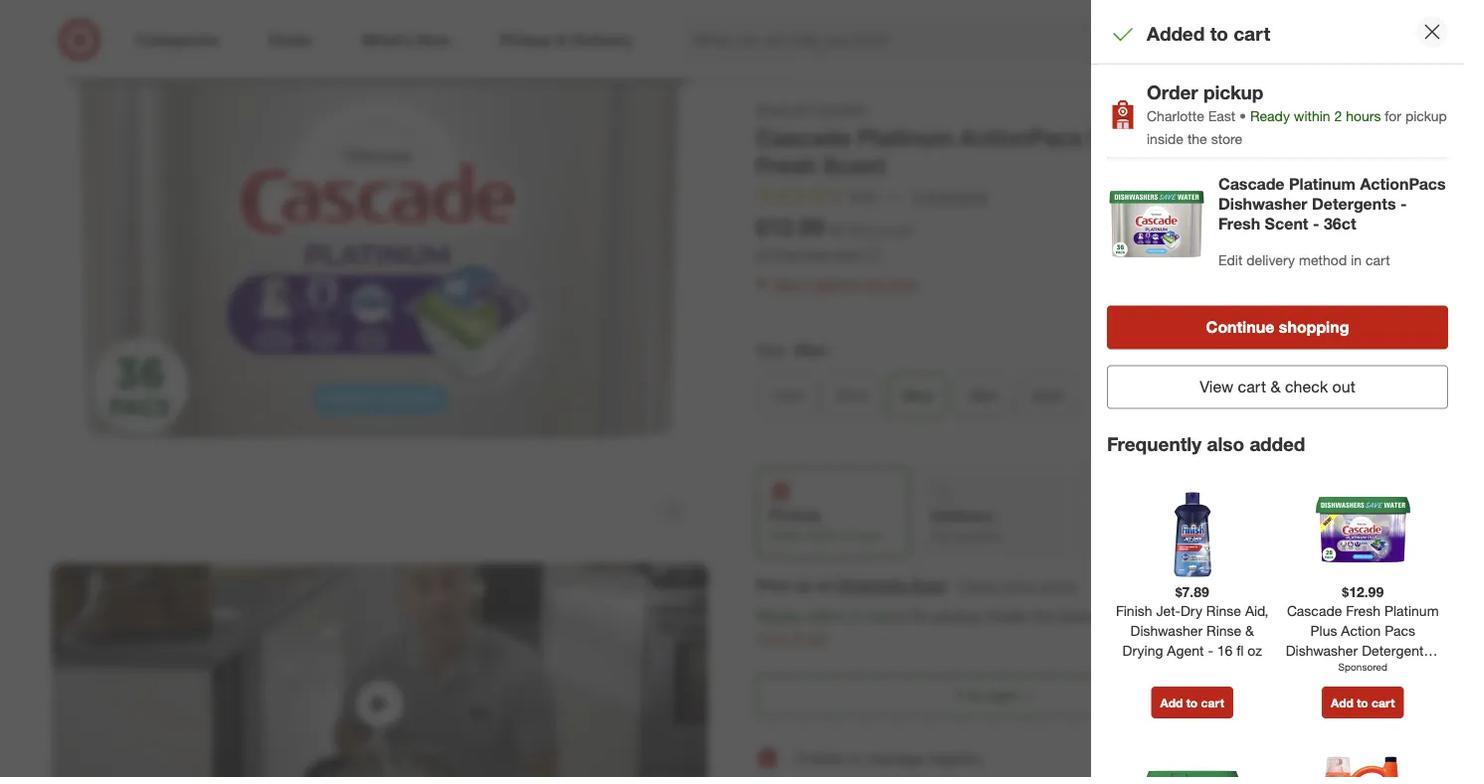 Task type: vqa. For each thing, say whether or not it's contained in the screenshot.
'or'
yes



Task type: describe. For each thing, give the bounding box(es) containing it.
5
[[913, 187, 921, 204]]

ready inside ready within 2 hours for pickup inside the store only 8 left
[[756, 607, 801, 627]]

detergents inside shop all cascade cascade platinum actionpacs dishwasher detergents - fresh scent
[[1223, 123, 1344, 151]]

$0.65
[[832, 222, 866, 239]]

this
[[865, 276, 887, 293]]

cascade platinum actionpacs dishwasher detergents - fresh scent - 36ct
[[1218, 175, 1446, 234]]

2 inside ready within 2 hours for pickup inside the store only 8 left
[[852, 607, 861, 627]]

pick up at charlotte east
[[756, 576, 945, 596]]

36ct link
[[888, 374, 946, 418]]

see 1 deal for this item link
[[756, 271, 1412, 298]]

cart right view
[[1238, 377, 1266, 397]]

delivery
[[1247, 251, 1295, 269]]

only
[[756, 630, 788, 649]]

dialog containing added to cart
[[1091, 0, 1464, 778]]

fri,
[[1141, 528, 1157, 543]]

pickup inside ready within 2 hours for pickup inside the store only 8 left
[[933, 607, 981, 627]]

tide high efficiency liquid laundry detergent - original - 146 fl oz image
[[1313, 755, 1413, 778]]

order pickup
[[1147, 81, 1264, 103]]

up
[[793, 576, 812, 596]]

available
[[954, 529, 1000, 544]]

)
[[909, 222, 913, 239]]

create or manage registry
[[796, 749, 982, 768]]

0 vertical spatial at
[[756, 247, 768, 264]]

shop all cascade cascade platinum actionpacs dishwasher detergents - fresh scent
[[756, 100, 1360, 180]]

oz
[[1248, 642, 1262, 660]]

62ct
[[1032, 386, 1064, 405]]

pickup ready within 2 hours
[[769, 505, 881, 543]]

0 horizontal spatial in
[[1351, 251, 1362, 269]]

9191
[[849, 187, 880, 204]]

21ct
[[836, 386, 867, 405]]

detergents inside cascade platinum actionpacs dishwasher detergents - fresh scent - 36ct
[[1312, 194, 1396, 214]]

What can we help you find? suggestions appear below search field
[[681, 18, 1177, 62]]

at charlotte east
[[756, 247, 860, 264]]

2 vertical spatial charlotte
[[836, 576, 907, 596]]

14ct link
[[758, 374, 815, 418]]

or
[[848, 749, 862, 768]]

add to cart for cascade fresh platinum plus action pacs dishwasher detergents - 28ct
[[1331, 696, 1395, 711]]

0 horizontal spatial east
[[833, 247, 860, 264]]

0 vertical spatial rinse
[[1206, 602, 1241, 620]]

check other stores button
[[957, 576, 1078, 598]]

create
[[796, 749, 843, 768]]

view cart & check out link
[[1107, 365, 1448, 409]]

5 questions
[[913, 187, 988, 204]]

the inside for pickup inside the store
[[1188, 130, 1207, 147]]

dry
[[1181, 602, 1203, 620]]

view cart & check out
[[1200, 377, 1355, 397]]

8
[[793, 630, 802, 649]]

actionpacs inside cascade platinum actionpacs dishwasher detergents - fresh scent - 36ct
[[1360, 175, 1446, 194]]

add to cart for finish jet-dry rinse aid, dishwasher rinse & drying agent - 16 fl oz
[[1160, 696, 1224, 711]]

it
[[1115, 528, 1122, 543]]

$12.99 cascade fresh platinum plus action pacs dishwasher detergents - 28ct
[[1286, 584, 1440, 680]]

left
[[806, 630, 829, 649]]

stores
[[1039, 578, 1077, 595]]

- inside $7.89 finish jet-dry rinse aid, dishwasher rinse & drying agent - 16 fl oz
[[1208, 642, 1213, 660]]

agent
[[1167, 642, 1204, 660]]

item
[[891, 276, 918, 293]]

added
[[1147, 22, 1205, 45]]

size 36ct
[[756, 341, 826, 360]]

cascade platinum actionpacs dishwasher detergents - fresh scent - 36ct image
[[1107, 175, 1207, 274]]

cascade platinum actionpacs dishwasher detergents - fresh scent, 1 of 22 image
[[52, 0, 708, 548]]

1 vertical spatial for
[[844, 276, 861, 293]]

& inside $7.89 finish jet-dry rinse aid, dishwasher rinse & drying agent - 16 fl oz
[[1245, 622, 1254, 640]]

1 vertical spatial charlotte
[[772, 247, 829, 264]]

by
[[1125, 528, 1138, 543]]

0 vertical spatial &
[[1271, 377, 1281, 397]]

$12.99 ( $0.65 /ounce )
[[756, 213, 913, 241]]

actionpacs inside shop all cascade cascade platinum actionpacs dishwasher detergents - fresh scent
[[960, 123, 1083, 151]]

in inside "button"
[[1394, 751, 1403, 766]]

for pickup inside the store
[[1147, 107, 1447, 147]]

cascade inside $12.99 cascade fresh platinum plus action pacs dishwasher detergents - 28ct
[[1287, 602, 1342, 620]]

sponsored
[[1338, 662, 1387, 674]]

group containing size
[[754, 339, 1412, 426]]

inside inside ready within 2 hours for pickup inside the store only 8 left
[[985, 607, 1027, 627]]

$7.89
[[1175, 584, 1209, 601]]

detergents inside $12.99 cascade fresh platinum plus action pacs dishwasher detergents - 28ct
[[1362, 642, 1431, 660]]

ready inside dialog
[[1250, 107, 1290, 125]]

search
[[1163, 32, 1211, 51]]

- inside $12.99 cascade fresh platinum plus action pacs dishwasher detergents - 28ct
[[1435, 642, 1440, 660]]

nov
[[1160, 528, 1181, 543]]

questions
[[925, 187, 988, 204]]

check other stores
[[958, 578, 1077, 595]]

see 1 deal for this item
[[774, 276, 918, 293]]

edit
[[1218, 251, 1243, 269]]

platinum inside cascade platinum actionpacs dishwasher detergents - fresh scent - 36ct
[[1289, 175, 1356, 194]]

sign in button
[[1354, 743, 1412, 775]]

platinum inside shop all cascade cascade platinum actionpacs dishwasher detergents - fresh scent
[[857, 123, 953, 151]]

- inside shop all cascade cascade platinum actionpacs dishwasher detergents - fresh scent
[[1351, 123, 1360, 151]]

dishwasher inside cascade platinum actionpacs dishwasher detergents - fresh scent - 36ct
[[1218, 194, 1308, 214]]

cascade inside cascade platinum actionpacs dishwasher detergents - fresh scent - 36ct
[[1218, 175, 1285, 194]]

scent inside cascade platinum actionpacs dishwasher detergents - fresh scent - 36ct
[[1265, 214, 1308, 234]]

check
[[958, 578, 998, 595]]

shop
[[756, 100, 789, 118]]

method
[[1299, 251, 1347, 269]]

size
[[756, 341, 786, 360]]

$12.99 for $12.99 cascade fresh platinum plus action pacs dishwasher detergents - 28ct
[[1342, 584, 1384, 601]]

1
[[802, 276, 810, 293]]

manage
[[867, 749, 924, 768]]

shopping
[[1279, 318, 1349, 337]]

dishwasher inside $12.99 cascade fresh platinum plus action pacs dishwasher detergents - 28ct
[[1286, 642, 1358, 660]]

21ct link
[[823, 374, 880, 418]]

within inside pickup ready within 2 hours
[[806, 528, 838, 543]]

search button
[[1163, 18, 1211, 66]]

5 questions link
[[904, 185, 988, 207]]

0 vertical spatial within
[[1294, 107, 1330, 125]]

fresh inside $12.99 cascade fresh platinum plus action pacs dishwasher detergents - 28ct
[[1346, 602, 1381, 620]]

cart right search
[[1234, 22, 1270, 45]]

cascade down all
[[756, 123, 851, 151]]

$7.89 finish jet-dry rinse aid, dishwasher rinse & drying agent - 16 fl oz
[[1116, 584, 1269, 660]]

shipping
[[1092, 505, 1159, 525]]

out
[[1332, 377, 1355, 397]]

pickup for for pickup inside the store
[[1405, 107, 1447, 125]]

finish jet-dry rinse aid, dishwasher rinse & drying agent - 16 fl oz image
[[1143, 481, 1242, 580]]

1 vertical spatial rinse
[[1207, 622, 1242, 640]]

$12.99 for $12.99 ( $0.65 /ounce )
[[756, 213, 824, 241]]

registry
[[928, 749, 982, 768]]

shipping get it by fri, nov 24
[[1092, 505, 1198, 543]]

get
[[1092, 528, 1112, 543]]



Task type: locate. For each thing, give the bounding box(es) containing it.
east down the $0.65
[[833, 247, 860, 264]]

16
[[1217, 642, 1233, 660]]

1 vertical spatial fresh
[[1218, 214, 1260, 234]]

&
[[1271, 377, 1281, 397], [1245, 622, 1254, 640]]

48ct link
[[954, 374, 1011, 418]]

hours up pick up at charlotte east
[[851, 528, 881, 543]]

24
[[1185, 528, 1198, 543]]

$12.99
[[756, 213, 824, 241], [1342, 584, 1384, 601]]

to for finish jet-dry rinse aid, dishwasher rinse & drying agent - 16 fl oz
[[1186, 696, 1198, 711]]

0 horizontal spatial scent
[[823, 152, 885, 180]]

•
[[1239, 107, 1246, 125]]

0 vertical spatial in
[[1351, 251, 1362, 269]]

delivery not available
[[932, 506, 1000, 544]]

action
[[1341, 622, 1381, 640]]

pickup for order pickup
[[1204, 81, 1264, 103]]

drying
[[1123, 642, 1163, 660]]

1 horizontal spatial for
[[910, 607, 929, 627]]

$12.99 up action
[[1342, 584, 1384, 601]]

cart down 16
[[1201, 696, 1224, 711]]

added to cart
[[1147, 22, 1270, 45]]

within down the pickup
[[806, 528, 838, 543]]

0 vertical spatial the
[[1188, 130, 1207, 147]]

pick
[[756, 576, 789, 596]]

charlotte up 1
[[772, 247, 829, 264]]

fresh up 9191 link
[[756, 152, 816, 180]]

0 horizontal spatial at
[[756, 247, 768, 264]]

1 horizontal spatial at
[[817, 576, 831, 596]]

add to cart button down agent
[[1151, 687, 1233, 719]]

charlotte
[[1147, 107, 1204, 125], [772, 247, 829, 264], [836, 576, 907, 596]]

edit delivery method in cart
[[1218, 251, 1390, 269]]

within up left
[[806, 607, 848, 627]]

1 vertical spatial 2
[[841, 528, 848, 543]]

$12.99 up at charlotte east
[[756, 213, 824, 241]]

1 horizontal spatial &
[[1271, 377, 1281, 397]]

add down agent
[[1160, 696, 1183, 711]]

charlotte down order
[[1147, 107, 1204, 125]]

0 vertical spatial pickup
[[1204, 81, 1264, 103]]

2 vertical spatial detergents
[[1362, 642, 1431, 660]]

scent up delivery
[[1265, 214, 1308, 234]]

2 vertical spatial east
[[912, 576, 945, 596]]

2 vertical spatial ready
[[756, 607, 801, 627]]

ready right •
[[1250, 107, 1290, 125]]

1 horizontal spatial actionpacs
[[1360, 175, 1446, 194]]

cascade up plus
[[1287, 602, 1342, 620]]

east left •
[[1208, 107, 1236, 125]]

0 horizontal spatial &
[[1245, 622, 1254, 640]]

dialog
[[1091, 0, 1464, 778]]

0 horizontal spatial add
[[1160, 696, 1183, 711]]

0 horizontal spatial 2
[[841, 528, 848, 543]]

& left check
[[1271, 377, 1281, 397]]

36ct right size
[[794, 341, 826, 360]]

1 vertical spatial platinum
[[1289, 175, 1356, 194]]

hours inside ready within 2 hours for pickup inside the store only 8 left
[[865, 607, 905, 627]]

east up ready within 2 hours for pickup inside the store only 8 left
[[912, 576, 945, 596]]

0 vertical spatial platinum
[[857, 123, 953, 151]]

store down •
[[1211, 130, 1243, 147]]

1 horizontal spatial fresh
[[1218, 214, 1260, 234]]

add to cart button for cascade fresh platinum plus action pacs dishwasher detergents - 28ct
[[1322, 687, 1404, 719]]

2 vertical spatial pickup
[[933, 607, 981, 627]]

dishwasher down plus
[[1286, 642, 1358, 660]]

1 vertical spatial hours
[[851, 528, 881, 543]]

1 vertical spatial within
[[806, 528, 838, 543]]

ready within 2 hours for pickup inside the store only 8 left
[[756, 607, 1095, 649]]

ready up the only
[[756, 607, 801, 627]]

in right sign
[[1394, 751, 1403, 766]]

at
[[756, 247, 768, 264], [817, 576, 831, 596]]

2 horizontal spatial charlotte
[[1147, 107, 1204, 125]]

pacs
[[1385, 622, 1415, 640]]

0 horizontal spatial platinum
[[857, 123, 953, 151]]

1 add to cart from the left
[[1160, 696, 1224, 711]]

to for cascade fresh platinum plus action pacs dishwasher detergents - 28ct
[[1357, 696, 1368, 711]]

other
[[1002, 578, 1035, 595]]

platinum up 5 at the right of the page
[[857, 123, 953, 151]]

store down stores
[[1059, 607, 1095, 627]]

all
[[793, 100, 806, 118]]

dishwasher inside shop all cascade cascade platinum actionpacs dishwasher detergents - fresh scent
[[1089, 123, 1217, 151]]

1 vertical spatial 36ct
[[794, 341, 826, 360]]

within right •
[[1294, 107, 1330, 125]]

cart right method
[[1366, 251, 1390, 269]]

1 horizontal spatial add
[[1331, 696, 1354, 711]]

fresh up 'edit'
[[1218, 214, 1260, 234]]

cart
[[1234, 22, 1270, 45], [1366, 251, 1390, 269], [1238, 377, 1266, 397], [1201, 696, 1224, 711], [1372, 696, 1395, 711]]

view
[[1200, 377, 1234, 397]]

inside down order
[[1147, 130, 1184, 147]]

1 vertical spatial $12.99
[[1342, 584, 1384, 601]]

cascade down •
[[1218, 175, 1285, 194]]

rinse right dry
[[1206, 602, 1241, 620]]

0 vertical spatial charlotte
[[1147, 107, 1204, 125]]

0 vertical spatial $12.99
[[756, 213, 824, 241]]

frequently also added
[[1107, 433, 1305, 456]]

add to cart button down '28ct'
[[1322, 687, 1404, 719]]

36ct up method
[[1324, 214, 1356, 234]]

in
[[1351, 251, 1362, 269], [1394, 751, 1403, 766]]

fresh inside shop all cascade cascade platinum actionpacs dishwasher detergents - fresh scent
[[756, 152, 816, 180]]

2 horizontal spatial for
[[1385, 107, 1402, 125]]

detergents up cascade platinum actionpacs dishwasher detergents - fresh scent - 36ct
[[1223, 123, 1344, 151]]

0 vertical spatial inside
[[1147, 130, 1184, 147]]

1 add from the left
[[1160, 696, 1183, 711]]

for inside for pickup inside the store
[[1385, 107, 1402, 125]]

deal
[[814, 276, 840, 293]]

cart down '28ct'
[[1372, 696, 1395, 711]]

0 horizontal spatial pickup
[[933, 607, 981, 627]]

dishwasher up delivery
[[1218, 194, 1308, 214]]

0 vertical spatial 2
[[1334, 107, 1342, 125]]

for inside ready within 2 hours for pickup inside the store only 8 left
[[910, 607, 929, 627]]

0 horizontal spatial to
[[1186, 696, 1198, 711]]

1 vertical spatial the
[[1032, 607, 1054, 627]]

continue shopping
[[1206, 318, 1349, 337]]

28ct
[[1349, 662, 1377, 680]]

2 horizontal spatial pickup
[[1405, 107, 1447, 125]]

continue
[[1206, 318, 1275, 337]]

0 vertical spatial ready
[[1250, 107, 1290, 125]]

2 inside pickup ready within 2 hours
[[841, 528, 848, 543]]

cascade right all
[[810, 100, 866, 118]]

2 horizontal spatial to
[[1357, 696, 1368, 711]]

1 horizontal spatial charlotte
[[836, 576, 907, 596]]

1 vertical spatial inside
[[985, 607, 1027, 627]]

pickup
[[769, 505, 821, 525]]

cascade
[[810, 100, 866, 118], [756, 123, 851, 151], [1218, 175, 1285, 194], [1287, 602, 1342, 620]]

cascade platinum actionpacs dishwasher detergents - fresh scent - 48ct image
[[1143, 755, 1242, 778]]

detergents down pacs
[[1362, 642, 1431, 660]]

charlotte east • ready within 2 hours
[[1147, 107, 1385, 125]]

1 vertical spatial scent
[[1265, 214, 1308, 234]]

also
[[1207, 433, 1244, 456]]

1 horizontal spatial in
[[1394, 751, 1403, 766]]

1 vertical spatial detergents
[[1312, 194, 1396, 214]]

within inside ready within 2 hours for pickup inside the store only 8 left
[[806, 607, 848, 627]]

plus
[[1311, 622, 1337, 640]]

to right added
[[1210, 22, 1228, 45]]

cascade fresh platinum plus action pacs dishwasher detergents - 28ct image
[[1313, 481, 1413, 580]]

east inside dialog
[[1208, 107, 1236, 125]]

dishwasher down jet-
[[1131, 622, 1203, 640]]

in right method
[[1351, 251, 1362, 269]]

0 vertical spatial actionpacs
[[960, 123, 1083, 151]]

1 vertical spatial &
[[1245, 622, 1254, 640]]

0 vertical spatial detergents
[[1223, 123, 1344, 151]]

2 horizontal spatial 36ct
[[1324, 214, 1356, 234]]

0 vertical spatial hours
[[1346, 107, 1381, 125]]

frequently
[[1107, 433, 1202, 456]]

1 vertical spatial at
[[817, 576, 831, 596]]

jet-
[[1156, 602, 1181, 620]]

sign
[[1367, 751, 1391, 766]]

continue shopping button
[[1107, 306, 1448, 350]]

0 vertical spatial for
[[1385, 107, 1402, 125]]

store inside for pickup inside the store
[[1211, 130, 1243, 147]]

within
[[1294, 107, 1330, 125], [806, 528, 838, 543], [806, 607, 848, 627]]

finish
[[1116, 602, 1152, 620]]

hours inside dialog
[[1346, 107, 1381, 125]]

0 horizontal spatial 36ct
[[794, 341, 826, 360]]

2 vertical spatial 2
[[852, 607, 861, 627]]

0 horizontal spatial for
[[844, 276, 861, 293]]

2 vertical spatial for
[[910, 607, 929, 627]]

36ct
[[1324, 214, 1356, 234], [794, 341, 826, 360], [901, 386, 933, 405]]

scent inside shop all cascade cascade platinum actionpacs dishwasher detergents - fresh scent
[[823, 152, 885, 180]]

0 horizontal spatial add to cart
[[1160, 696, 1224, 711]]

hours inside pickup ready within 2 hours
[[851, 528, 881, 543]]

detergents up method
[[1312, 194, 1396, 214]]

hours down "charlotte east" button
[[865, 607, 905, 627]]

$12.99 inside $12.99 cascade fresh platinum plus action pacs dishwasher detergents - 28ct
[[1342, 584, 1384, 601]]

store
[[1211, 130, 1243, 147], [1059, 607, 1095, 627]]

2 down pick up at charlotte east
[[852, 607, 861, 627]]

62ct link
[[1019, 374, 1077, 418]]

0 horizontal spatial fresh
[[756, 152, 816, 180]]

1 horizontal spatial 36ct
[[901, 386, 933, 405]]

inside inside for pickup inside the store
[[1147, 130, 1184, 147]]

1 vertical spatial east
[[833, 247, 860, 264]]

0 horizontal spatial actionpacs
[[960, 123, 1083, 151]]

0 vertical spatial east
[[1208, 107, 1236, 125]]

ready inside pickup ready within 2 hours
[[769, 528, 803, 543]]

add to cart
[[1160, 696, 1224, 711], [1331, 696, 1395, 711]]

fresh
[[756, 152, 816, 180], [1218, 214, 1260, 234], [1346, 602, 1381, 620]]

to down '28ct'
[[1357, 696, 1368, 711]]

not
[[932, 529, 951, 544]]

added
[[1250, 433, 1305, 456]]

charlotte up ready within 2 hours for pickup inside the store only 8 left
[[836, 576, 907, 596]]

0 horizontal spatial $12.99
[[756, 213, 824, 241]]

add to cart button for finish jet-dry rinse aid, dishwasher rinse & drying agent - 16 fl oz
[[1151, 687, 1233, 719]]

1 vertical spatial store
[[1059, 607, 1095, 627]]

1 horizontal spatial pickup
[[1204, 81, 1264, 103]]

group
[[754, 339, 1412, 426]]

dishwasher
[[1089, 123, 1217, 151], [1218, 194, 1308, 214], [1131, 622, 1203, 640], [1286, 642, 1358, 660]]

1 vertical spatial in
[[1394, 751, 1403, 766]]

check
[[1285, 377, 1328, 397]]

1 vertical spatial ready
[[769, 528, 803, 543]]

1 add to cart button from the left
[[1151, 687, 1233, 719]]

platinum inside $12.99 cascade fresh platinum plus action pacs dishwasher detergents - 28ct
[[1384, 602, 1439, 620]]

rinse
[[1206, 602, 1241, 620], [1207, 622, 1242, 640]]

0 vertical spatial scent
[[823, 152, 885, 180]]

inside down the "check other stores" button
[[985, 607, 1027, 627]]

the inside ready within 2 hours for pickup inside the store only 8 left
[[1032, 607, 1054, 627]]

2 add to cart button from the left
[[1322, 687, 1404, 719]]

see
[[774, 276, 798, 293]]

1 horizontal spatial store
[[1211, 130, 1243, 147]]

hours up cascade platinum actionpacs dishwasher detergents - fresh scent - 36ct
[[1346, 107, 1381, 125]]

2 add to cart from the left
[[1331, 696, 1395, 711]]

charlotte east button
[[836, 575, 945, 598]]

dishwasher inside $7.89 finish jet-dry rinse aid, dishwasher rinse & drying agent - 16 fl oz
[[1131, 622, 1203, 640]]

0 horizontal spatial inside
[[985, 607, 1027, 627]]

delivery
[[932, 506, 993, 526]]

1 vertical spatial pickup
[[1405, 107, 1447, 125]]

platinum down for pickup inside the store
[[1289, 175, 1356, 194]]

scent
[[823, 152, 885, 180], [1265, 214, 1308, 234]]

order
[[1147, 81, 1198, 103]]

2 add from the left
[[1331, 696, 1354, 711]]

2 up pick up at charlotte east
[[841, 528, 848, 543]]

48ct
[[967, 386, 999, 405]]

2 horizontal spatial east
[[1208, 107, 1236, 125]]

2 vertical spatial fresh
[[1346, 602, 1381, 620]]

platinum up pacs
[[1384, 602, 1439, 620]]

the down stores
[[1032, 607, 1054, 627]]

1 horizontal spatial east
[[912, 576, 945, 596]]

pickup inside for pickup inside the store
[[1405, 107, 1447, 125]]

0 vertical spatial fresh
[[756, 152, 816, 180]]

fresh inside cascade platinum actionpacs dishwasher detergents - fresh scent - 36ct
[[1218, 214, 1260, 234]]

aid,
[[1245, 602, 1269, 620]]

36ct left the 48ct
[[901, 386, 933, 405]]

sign in
[[1367, 751, 1403, 766]]

cascade platinum actionpacs dishwasher detergents - fresh scent, 2 of 22, play video image
[[52, 564, 708, 778]]

1 horizontal spatial add to cart
[[1331, 696, 1395, 711]]

0 vertical spatial store
[[1211, 130, 1243, 147]]

2 vertical spatial within
[[806, 607, 848, 627]]

dishwasher down order
[[1089, 123, 1217, 151]]

add for finish jet-dry rinse aid, dishwasher rinse & drying agent - 16 fl oz
[[1160, 696, 1183, 711]]

to down agent
[[1186, 696, 1198, 711]]

1 horizontal spatial the
[[1188, 130, 1207, 147]]

add for cascade fresh platinum plus action pacs dishwasher detergents - 28ct
[[1331, 696, 1354, 711]]

add down '28ct'
[[1331, 696, 1354, 711]]

to
[[1210, 22, 1228, 45], [1186, 696, 1198, 711], [1357, 696, 1368, 711]]

0 horizontal spatial the
[[1032, 607, 1054, 627]]

9191 link
[[756, 185, 900, 209]]

0 horizontal spatial store
[[1059, 607, 1095, 627]]

scent up the 9191
[[823, 152, 885, 180]]

& up oz
[[1245, 622, 1254, 640]]

2 horizontal spatial platinum
[[1384, 602, 1439, 620]]

1 horizontal spatial scent
[[1265, 214, 1308, 234]]

2 vertical spatial platinum
[[1384, 602, 1439, 620]]

store inside ready within 2 hours for pickup inside the store only 8 left
[[1059, 607, 1095, 627]]

rinse up 16
[[1207, 622, 1242, 640]]

east
[[1208, 107, 1236, 125], [833, 247, 860, 264], [912, 576, 945, 596]]

0 vertical spatial 36ct
[[1324, 214, 1356, 234]]

the down 'order pickup' on the top of page
[[1188, 130, 1207, 147]]

-
[[1351, 123, 1360, 151], [1400, 194, 1407, 214], [1313, 214, 1319, 234], [1208, 642, 1213, 660], [1435, 642, 1440, 660]]

fresh up action
[[1346, 602, 1381, 620]]

pickup
[[1204, 81, 1264, 103], [1405, 107, 1447, 125], [933, 607, 981, 627]]

2 vertical spatial hours
[[865, 607, 905, 627]]

1 horizontal spatial to
[[1210, 22, 1228, 45]]

36ct inside cascade platinum actionpacs dishwasher detergents - fresh scent - 36ct
[[1324, 214, 1356, 234]]

2 horizontal spatial fresh
[[1346, 602, 1381, 620]]

inside
[[1147, 130, 1184, 147], [985, 607, 1027, 627]]

add to cart down agent
[[1160, 696, 1224, 711]]

1 horizontal spatial 2
[[852, 607, 861, 627]]

14ct
[[771, 386, 802, 405]]

0 horizontal spatial add to cart button
[[1151, 687, 1233, 719]]

add to cart button
[[1151, 687, 1233, 719], [1322, 687, 1404, 719]]

1 horizontal spatial add to cart button
[[1322, 687, 1404, 719]]

ready down the pickup
[[769, 528, 803, 543]]

0 horizontal spatial charlotte
[[772, 247, 829, 264]]

add to cart down '28ct'
[[1331, 696, 1395, 711]]

/ounce
[[866, 222, 909, 239]]

1 horizontal spatial inside
[[1147, 130, 1184, 147]]

hours
[[1346, 107, 1381, 125], [851, 528, 881, 543], [865, 607, 905, 627]]

2 up cascade platinum actionpacs dishwasher detergents - fresh scent - 36ct
[[1334, 107, 1342, 125]]

charlotte inside dialog
[[1147, 107, 1204, 125]]

2 horizontal spatial 2
[[1334, 107, 1342, 125]]



